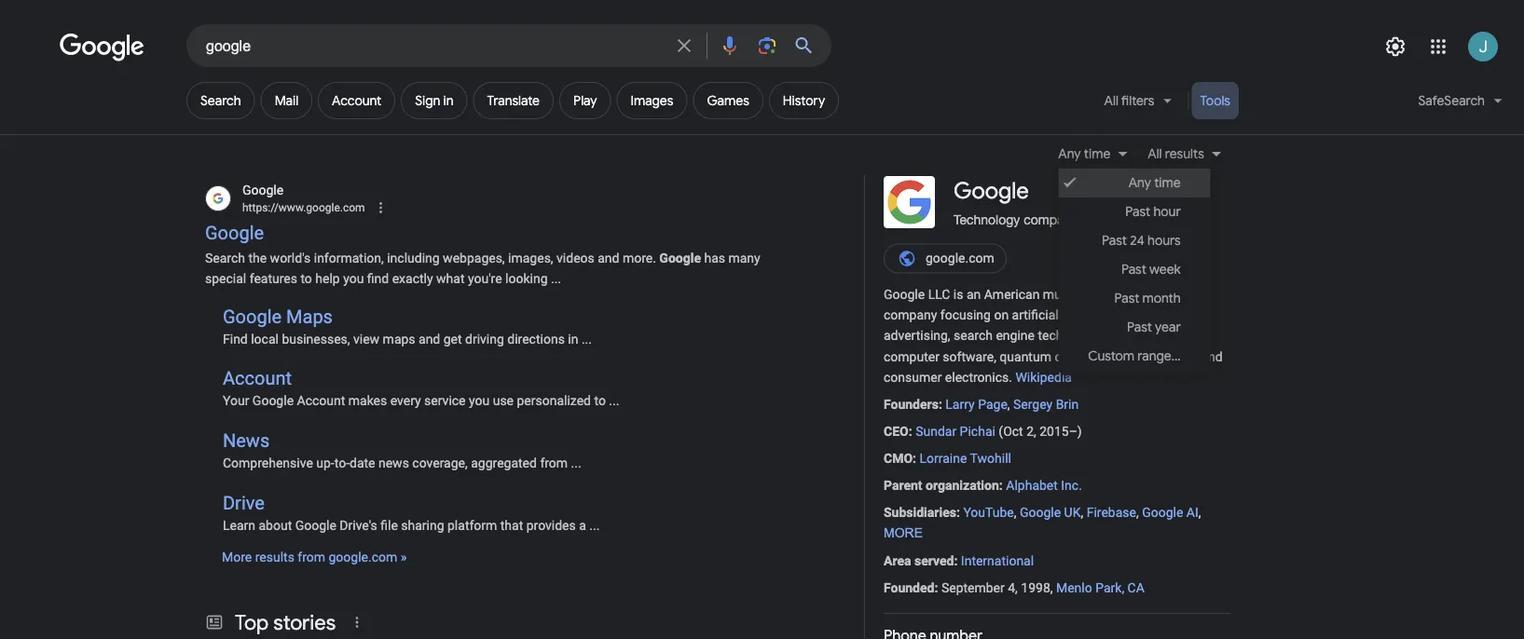 Task type: vqa. For each thing, say whether or not it's contained in the screenshot.
International
yes



Task type: describe. For each thing, give the bounding box(es) containing it.
play link
[[560, 82, 611, 119]]

including
[[387, 251, 440, 266]]

(oct
[[999, 424, 1024, 439]]

, left sergey
[[1008, 397, 1011, 412]]

technology,
[[1038, 328, 1104, 344]]

google inside google maps find local businesses, view maps and get driving directions in ...
[[223, 306, 282, 328]]

translate
[[487, 92, 540, 109]]

brin
[[1056, 397, 1079, 412]]

international
[[961, 553, 1034, 569]]

ai
[[1187, 506, 1199, 521]]

you inside account your google account makes every service you use personalized to ...
[[469, 394, 490, 409]]

park,
[[1096, 580, 1125, 596]]

area served : international
[[884, 553, 1034, 569]]

alphabet
[[1007, 478, 1058, 494]]

add account element
[[332, 92, 382, 109]]

tools button
[[1192, 82, 1239, 119]]

local
[[251, 331, 279, 347]]

: for september
[[935, 580, 939, 596]]

all results button
[[1137, 144, 1231, 164]]

up-
[[316, 456, 335, 471]]

past 24 hours
[[1102, 233, 1181, 249]]

help
[[316, 272, 340, 287]]

electronics.
[[946, 370, 1013, 385]]

artificial
[[1012, 308, 1059, 323]]

month
[[1143, 291, 1181, 307]]

google heading
[[954, 177, 1029, 206]]

company inside google technology company
[[1024, 212, 1078, 227]]

organization
[[926, 478, 1000, 494]]

Search search field
[[206, 35, 662, 59]]

more.
[[623, 251, 656, 266]]

https://www.google.com
[[242, 201, 365, 214]]

an
[[967, 287, 981, 303]]

features
[[250, 272, 297, 287]]

parent organization : alphabet inc.
[[884, 478, 1083, 494]]

get
[[444, 331, 462, 347]]

time inside "radio item"
[[1155, 175, 1181, 192]]

add play element
[[574, 92, 597, 109]]

llc
[[929, 287, 951, 303]]

custom range...
[[1089, 348, 1181, 365]]

service
[[424, 394, 466, 409]]

videos
[[557, 251, 595, 266]]

about
[[259, 518, 292, 533]]

you inside has many special features to help you find exactly what you're looking ...
[[343, 272, 364, 287]]

the
[[248, 251, 267, 266]]

drive
[[223, 492, 265, 514]]

learn
[[223, 518, 256, 533]]

google uk link
[[1020, 506, 1081, 521]]

firebase link
[[1087, 506, 1137, 521]]

e-
[[1123, 349, 1134, 365]]

, down inc. at the right bottom of page
[[1081, 506, 1084, 521]]

2 vertical spatial account
[[297, 394, 345, 409]]

world's
[[270, 251, 311, 266]]

commerce,
[[1134, 349, 1198, 365]]

account for account your google account makes every service you use personalized to ...
[[223, 368, 292, 390]]

google technology company
[[954, 177, 1078, 227]]

hour
[[1154, 204, 1181, 221]]

https://www.google.com text field
[[242, 200, 365, 216]]

1998,
[[1021, 580, 1053, 596]]

you're
[[468, 272, 502, 287]]

makes
[[349, 394, 387, 409]]

founded : september 4, 1998, menlo park, ca
[[884, 580, 1145, 596]]

past for past week
[[1122, 262, 1147, 278]]

area
[[884, 553, 912, 569]]

, right 'firebase'
[[1199, 506, 1202, 521]]

google maps find local businesses, view maps and get driving directions in ...
[[223, 306, 592, 347]]

menu containing any time
[[1059, 164, 1211, 376]]

: down twohill
[[1000, 478, 1003, 494]]

add translate element
[[487, 92, 540, 109]]

past for past month
[[1115, 291, 1140, 307]]

youtube link
[[964, 506, 1014, 521]]

a
[[579, 518, 586, 533]]

menlo park, ca link
[[1057, 580, 1145, 596]]

what
[[436, 272, 465, 287]]

exactly
[[392, 272, 433, 287]]

play
[[574, 92, 597, 109]]

date
[[350, 456, 375, 471]]

custom
[[1089, 348, 1135, 365]]

past week link
[[1059, 256, 1211, 284]]

google.com »
[[329, 550, 407, 566]]

: for youtube
[[957, 506, 960, 521]]

more results from google.com »
[[222, 550, 407, 566]]

focusing
[[941, 308, 991, 323]]

any inside "radio item"
[[1129, 175, 1152, 192]]

more
[[884, 527, 923, 541]]

sign in
[[415, 92, 454, 109]]

: for lorraine
[[913, 451, 917, 467]]

provides
[[527, 518, 576, 533]]

sergey brin link
[[1014, 397, 1079, 412]]

use
[[493, 394, 514, 409]]

search
[[954, 328, 993, 344]]

online
[[1134, 308, 1170, 323]]

past week
[[1122, 262, 1181, 278]]

past year
[[1128, 319, 1181, 336]]

more
[[222, 550, 252, 566]]

wikipedia
[[1016, 370, 1072, 385]]

search the world's information, including webpages, images, videos and more. google
[[205, 251, 701, 266]]

google ai link
[[1143, 506, 1199, 521]]

add mail element
[[275, 92, 299, 109]]

any inside dropdown button
[[1059, 145, 1081, 162]]

translate link
[[473, 82, 554, 119]]

, left google ai link
[[1137, 506, 1139, 521]]

all filters button
[[1094, 82, 1186, 127]]

cmo
[[884, 451, 913, 467]]

sundar
[[916, 424, 957, 439]]

page
[[978, 397, 1008, 412]]

engine
[[996, 328, 1035, 344]]



Task type: locate. For each thing, give the bounding box(es) containing it.
in right sign
[[444, 92, 454, 109]]

0 horizontal spatial any time
[[1059, 145, 1111, 162]]

twohill
[[970, 451, 1012, 467]]

cmo : lorraine twohill
[[884, 451, 1012, 467]]

... up a
[[571, 456, 582, 471]]

1 vertical spatial to
[[594, 394, 606, 409]]

past for past hour
[[1126, 204, 1151, 221]]

any time inside "radio item"
[[1129, 175, 1181, 192]]

add sign in element
[[415, 92, 454, 109]]

... inside news comprehensive up-to-date news coverage, aggregated from ...
[[571, 456, 582, 471]]

all inside dropdown button
[[1148, 145, 1163, 162]]

time up hour
[[1155, 175, 1181, 192]]

safesearch button
[[1408, 82, 1515, 127]]

any up any time "radio item"
[[1059, 145, 1081, 162]]

and inside the google llc is an american multinational technology company focusing on artificial intelligence, online advertising, search engine technology, cloud computing, computer software, quantum computing, e-commerce, and consumer electronics.
[[1202, 349, 1223, 365]]

... right personalized
[[609, 394, 620, 409]]

to
[[301, 272, 312, 287], [594, 394, 606, 409]]

company inside the google llc is an american multinational technology company focusing on artificial intelligence, online advertising, search engine technology, cloud computing, computer software, quantum computing, e-commerce, and consumer electronics.
[[884, 308, 938, 323]]

computing, up commerce,
[[1143, 328, 1208, 344]]

filters
[[1122, 92, 1155, 109]]

history link
[[769, 82, 839, 119]]

news link
[[223, 430, 270, 452]]

google inside drive learn about google drive's file sharing platform that provides a ...
[[295, 518, 337, 533]]

2 vertical spatial and
[[1202, 349, 1223, 365]]

4,
[[1008, 580, 1018, 596]]

any time up past hour
[[1129, 175, 1181, 192]]

to inside account your google account makes every service you use personalized to ...
[[594, 394, 606, 409]]

news comprehensive up-to-date news coverage, aggregated from ...
[[223, 430, 582, 471]]

images
[[631, 92, 674, 109]]

search by voice image
[[719, 35, 741, 57]]

0 horizontal spatial and
[[419, 331, 440, 347]]

add games element
[[707, 92, 750, 109]]

0 horizontal spatial from
[[298, 550, 326, 566]]

account right mail link
[[332, 92, 382, 109]]

any up past hour link
[[1129, 175, 1152, 192]]

account link up your
[[223, 368, 292, 390]]

platform
[[448, 518, 497, 533]]

results for more
[[255, 550, 295, 566]]

that
[[501, 518, 523, 533]]

1 horizontal spatial computing,
[[1143, 328, 1208, 344]]

sundar pichai link
[[916, 424, 996, 439]]

0 horizontal spatial in
[[444, 92, 454, 109]]

top stories
[[235, 610, 336, 636]]

0 vertical spatial all
[[1105, 92, 1119, 109]]

1 vertical spatial results
[[255, 550, 295, 566]]

0 horizontal spatial account link
[[223, 368, 292, 390]]

1 horizontal spatial all
[[1148, 145, 1163, 162]]

1 vertical spatial company
[[884, 308, 938, 323]]

search link
[[187, 82, 255, 119]]

google right your
[[253, 394, 294, 409]]

0 vertical spatial you
[[343, 272, 364, 287]]

account for account
[[332, 92, 382, 109]]

past up past month link
[[1122, 262, 1147, 278]]

any
[[1059, 145, 1081, 162], [1129, 175, 1152, 192]]

larry
[[946, 397, 975, 412]]

search up special
[[205, 251, 245, 266]]

company
[[1024, 212, 1078, 227], [884, 308, 938, 323]]

1 vertical spatial you
[[469, 394, 490, 409]]

1 horizontal spatial you
[[469, 394, 490, 409]]

0 horizontal spatial company
[[884, 308, 938, 323]]

account left makes
[[297, 394, 345, 409]]

google inside the google https://www.google.com
[[242, 182, 284, 198]]

24
[[1130, 233, 1145, 249]]

1 horizontal spatial time
[[1155, 175, 1181, 192]]

0 vertical spatial and
[[598, 251, 620, 266]]

past up online
[[1115, 291, 1140, 307]]

2,
[[1027, 424, 1037, 439]]

google left has
[[660, 251, 701, 266]]

past hour
[[1126, 204, 1181, 221]]

lorraine twohill link
[[920, 451, 1012, 467]]

google up technology
[[954, 177, 1029, 206]]

0 horizontal spatial to
[[301, 272, 312, 287]]

1 horizontal spatial account link
[[318, 82, 396, 119]]

google up more results from google.com »
[[295, 518, 337, 533]]

account up your
[[223, 368, 292, 390]]

1 horizontal spatial any time
[[1129, 175, 1181, 192]]

past hour link
[[1059, 198, 1211, 227]]

to right personalized
[[594, 394, 606, 409]]

google down alphabet inc. link
[[1020, 506, 1061, 521]]

computing, down the technology,
[[1055, 349, 1120, 365]]

: down organization
[[957, 506, 960, 521]]

year
[[1156, 319, 1181, 336]]

google up https://www.google.com text field
[[242, 182, 284, 198]]

top
[[235, 610, 269, 636]]

and right commerce,
[[1202, 349, 1223, 365]]

google left ai
[[1143, 506, 1184, 521]]

0 horizontal spatial results
[[255, 550, 295, 566]]

1 vertical spatial account link
[[223, 368, 292, 390]]

: left lorraine
[[913, 451, 917, 467]]

1 horizontal spatial any
[[1129, 175, 1152, 192]]

hours
[[1148, 233, 1181, 249]]

search left mail link
[[201, 92, 241, 109]]

multinational
[[1043, 287, 1119, 303]]

and left more.
[[598, 251, 620, 266]]

search for search the world's information, including webpages, images, videos and more. google
[[205, 251, 245, 266]]

0 vertical spatial company
[[1024, 212, 1078, 227]]

: up september
[[954, 553, 958, 569]]

... inside google maps find local businesses, view maps and get driving directions in ...
[[582, 331, 592, 347]]

quantum
[[1000, 349, 1052, 365]]

past for past 24 hours
[[1102, 233, 1127, 249]]

in inside google maps find local businesses, view maps and get driving directions in ...
[[568, 331, 579, 347]]

has many special features to help you find exactly what you're looking ...
[[205, 251, 761, 287]]

all inside popup button
[[1105, 92, 1119, 109]]

0 vertical spatial any time
[[1059, 145, 1111, 162]]

results for all
[[1166, 145, 1205, 162]]

1 horizontal spatial from
[[540, 456, 568, 471]]

technology
[[954, 212, 1021, 227]]

results inside dropdown button
[[1166, 145, 1205, 162]]

ceo
[[884, 424, 909, 439]]

consumer
[[884, 370, 942, 385]]

company up 'advertising,'
[[884, 308, 938, 323]]

google https://www.google.com
[[242, 182, 365, 214]]

0 horizontal spatial computing,
[[1055, 349, 1120, 365]]

news
[[379, 456, 409, 471]]

any time radio item
[[1059, 169, 1211, 198]]

history
[[783, 92, 825, 109]]

all for all results
[[1148, 145, 1163, 162]]

1 horizontal spatial in
[[568, 331, 579, 347]]

time up any time "radio item"
[[1084, 145, 1111, 162]]

account link right mail link
[[318, 82, 396, 119]]

drive link
[[223, 492, 265, 514]]

add search element
[[201, 92, 241, 109]]

1 vertical spatial any time
[[1129, 175, 1181, 192]]

founded
[[884, 580, 935, 596]]

any time up any time "radio item"
[[1059, 145, 1111, 162]]

0 vertical spatial any
[[1059, 145, 1081, 162]]

... inside drive learn about google drive's file sharing platform that provides a ...
[[590, 518, 600, 533]]

1 vertical spatial from
[[298, 550, 326, 566]]

1 vertical spatial all
[[1148, 145, 1163, 162]]

on
[[995, 308, 1009, 323]]

add history element
[[783, 92, 825, 109]]

september
[[942, 580, 1005, 596]]

0 vertical spatial computing,
[[1143, 328, 1208, 344]]

past up 24
[[1126, 204, 1151, 221]]

google up the
[[205, 222, 264, 244]]

webpages,
[[443, 251, 505, 266]]

to inside has many special features to help you find exactly what you're looking ...
[[301, 272, 312, 287]]

: down served
[[935, 580, 939, 596]]

0 horizontal spatial all
[[1105, 92, 1119, 109]]

past left 'year'
[[1128, 319, 1153, 336]]

more link
[[884, 524, 923, 544]]

all up any time "radio item"
[[1148, 145, 1163, 162]]

drive's
[[340, 518, 378, 533]]

founders
[[884, 397, 939, 412]]

computing,
[[1143, 328, 1208, 344], [1055, 349, 1120, 365]]

: for sundar
[[909, 424, 913, 439]]

any time
[[1059, 145, 1111, 162], [1129, 175, 1181, 192]]

maps
[[286, 306, 333, 328]]

: inside subsidiaries : youtube , google uk , firebase , google ai , more
[[957, 506, 960, 521]]

news
[[223, 430, 270, 452]]

information,
[[314, 251, 384, 266]]

None search field
[[0, 23, 832, 67]]

past
[[1126, 204, 1151, 221], [1102, 233, 1127, 249], [1122, 262, 1147, 278], [1115, 291, 1140, 307], [1128, 319, 1153, 336]]

0 horizontal spatial you
[[343, 272, 364, 287]]

looking ...
[[506, 272, 561, 287]]

directions
[[508, 331, 565, 347]]

0 vertical spatial account
[[332, 92, 382, 109]]

1 vertical spatial time
[[1155, 175, 1181, 192]]

...
[[582, 331, 592, 347], [609, 394, 620, 409], [571, 456, 582, 471], [590, 518, 600, 533]]

past year link
[[1059, 313, 1211, 342]]

... right a
[[590, 518, 600, 533]]

has
[[705, 251, 726, 266]]

0 vertical spatial in
[[444, 92, 454, 109]]

1 vertical spatial and
[[419, 331, 440, 347]]

menlo
[[1057, 580, 1093, 596]]

:
[[939, 397, 943, 412], [909, 424, 913, 439], [913, 451, 917, 467], [1000, 478, 1003, 494], [957, 506, 960, 521], [954, 553, 958, 569], [935, 580, 939, 596]]

: left the sundar
[[909, 424, 913, 439]]

images,
[[508, 251, 554, 266]]

firebase
[[1087, 506, 1137, 521]]

from left the google.com » at bottom
[[298, 550, 326, 566]]

0 vertical spatial to
[[301, 272, 312, 287]]

google inside the google llc is an american multinational technology company focusing on artificial intelligence, online advertising, search engine technology, cloud computing, computer software, quantum computing, e-commerce, and consumer electronics.
[[884, 287, 925, 303]]

past month link
[[1059, 284, 1211, 313]]

1 vertical spatial in
[[568, 331, 579, 347]]

from right aggregated on the left bottom
[[540, 456, 568, 471]]

all
[[1105, 92, 1119, 109], [1148, 145, 1163, 162]]

stories
[[274, 610, 336, 636]]

: for larry
[[939, 397, 943, 412]]

1 horizontal spatial to
[[594, 394, 606, 409]]

personalized
[[517, 394, 591, 409]]

google inside google technology company
[[954, 177, 1029, 206]]

all left filters
[[1105, 92, 1119, 109]]

1 vertical spatial account
[[223, 368, 292, 390]]

range...
[[1138, 348, 1181, 365]]

results down about
[[255, 550, 295, 566]]

0 vertical spatial account link
[[318, 82, 396, 119]]

... inside account your google account makes every service you use personalized to ...
[[609, 394, 620, 409]]

account your google account makes every service you use personalized to ...
[[223, 368, 620, 409]]

from inside news comprehensive up-to-date news coverage, aggregated from ...
[[540, 456, 568, 471]]

ceo : sundar pichai (oct 2, 2015–)
[[884, 424, 1082, 439]]

google maps link
[[223, 306, 333, 328]]

1 horizontal spatial results
[[1166, 145, 1205, 162]]

time inside dropdown button
[[1084, 145, 1111, 162]]

... right directions
[[582, 331, 592, 347]]

you left 'use'
[[469, 394, 490, 409]]

parent
[[884, 478, 923, 494]]

1 horizontal spatial company
[[1024, 212, 1078, 227]]

0 vertical spatial from
[[540, 456, 568, 471]]

past left 24
[[1102, 233, 1127, 249]]

1 vertical spatial any
[[1129, 175, 1152, 192]]

american
[[985, 287, 1040, 303]]

advertising,
[[884, 328, 951, 344]]

search for search
[[201, 92, 241, 109]]

games link
[[693, 82, 764, 119]]

past for past year
[[1128, 319, 1153, 336]]

menu
[[1059, 164, 1211, 376]]

0 vertical spatial time
[[1084, 145, 1111, 162]]

computer
[[884, 349, 940, 365]]

google left llc
[[884, 287, 925, 303]]

0 vertical spatial search
[[201, 92, 241, 109]]

custom range... menu item
[[1089, 348, 1181, 365]]

subsidiaries : youtube , google uk , firebase , google ai , more
[[884, 506, 1202, 541]]

1 vertical spatial search
[[205, 251, 245, 266]]

company right technology
[[1024, 212, 1078, 227]]

and left get
[[419, 331, 440, 347]]

0 vertical spatial results
[[1166, 145, 1205, 162]]

and inside google maps find local businesses, view maps and get driving directions in ...
[[419, 331, 440, 347]]

in right directions
[[568, 331, 579, 347]]

search inside search link
[[201, 92, 241, 109]]

google inside account your google account makes every service you use personalized to ...
[[253, 394, 294, 409]]

0 horizontal spatial any
[[1059, 145, 1081, 162]]

account link
[[318, 82, 396, 119], [223, 368, 292, 390]]

to left help
[[301, 272, 312, 287]]

: left larry
[[939, 397, 943, 412]]

1 horizontal spatial and
[[598, 251, 620, 266]]

sign
[[415, 92, 441, 109]]

search
[[201, 92, 241, 109], [205, 251, 245, 266]]

, down the alphabet
[[1014, 506, 1017, 521]]

2 horizontal spatial and
[[1202, 349, 1223, 365]]

google image
[[60, 34, 145, 62]]

results up any time "radio item"
[[1166, 145, 1205, 162]]

view
[[353, 331, 380, 347]]

any time inside dropdown button
[[1059, 145, 1111, 162]]

you down information, on the top left
[[343, 272, 364, 287]]

international link
[[961, 553, 1034, 569]]

google up local
[[223, 306, 282, 328]]

all for all filters
[[1105, 92, 1119, 109]]

1 vertical spatial computing,
[[1055, 349, 1120, 365]]

0 horizontal spatial time
[[1084, 145, 1111, 162]]

search by image image
[[756, 35, 779, 57]]



